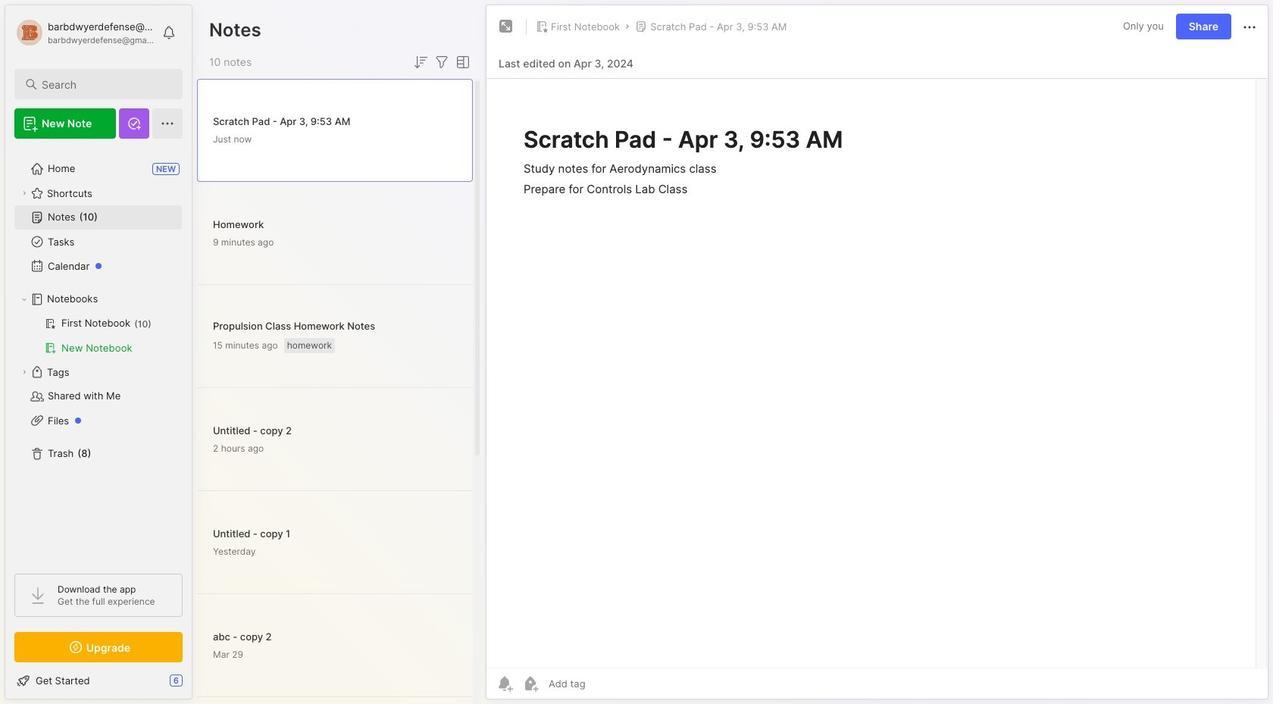Task type: locate. For each thing, give the bounding box(es) containing it.
None search field
[[42, 75, 169, 93]]

add a reminder image
[[496, 675, 514, 693]]

group
[[14, 312, 182, 360]]

Sort options field
[[412, 53, 430, 71]]

tree
[[5, 148, 192, 560]]

View options field
[[451, 53, 472, 71]]

Account field
[[14, 17, 155, 48]]

Add tag field
[[547, 677, 662, 691]]



Task type: vqa. For each thing, say whether or not it's contained in the screenshot.
Add tag image
yes



Task type: describe. For each thing, give the bounding box(es) containing it.
expand notebooks image
[[20, 295, 29, 304]]

add tag image
[[522, 675, 540, 693]]

more actions image
[[1241, 18, 1259, 36]]

expand tags image
[[20, 368, 29, 377]]

Search text field
[[42, 77, 169, 92]]

Add filters field
[[433, 53, 451, 71]]

none search field inside main element
[[42, 75, 169, 93]]

group inside main element
[[14, 312, 182, 360]]

expand note image
[[497, 17, 515, 36]]

Note Editor text field
[[487, 78, 1268, 668]]

main element
[[0, 0, 197, 704]]

tree inside main element
[[5, 148, 192, 560]]

More actions field
[[1241, 17, 1259, 36]]

note window element
[[486, 5, 1269, 703]]

add filters image
[[433, 53, 451, 71]]



